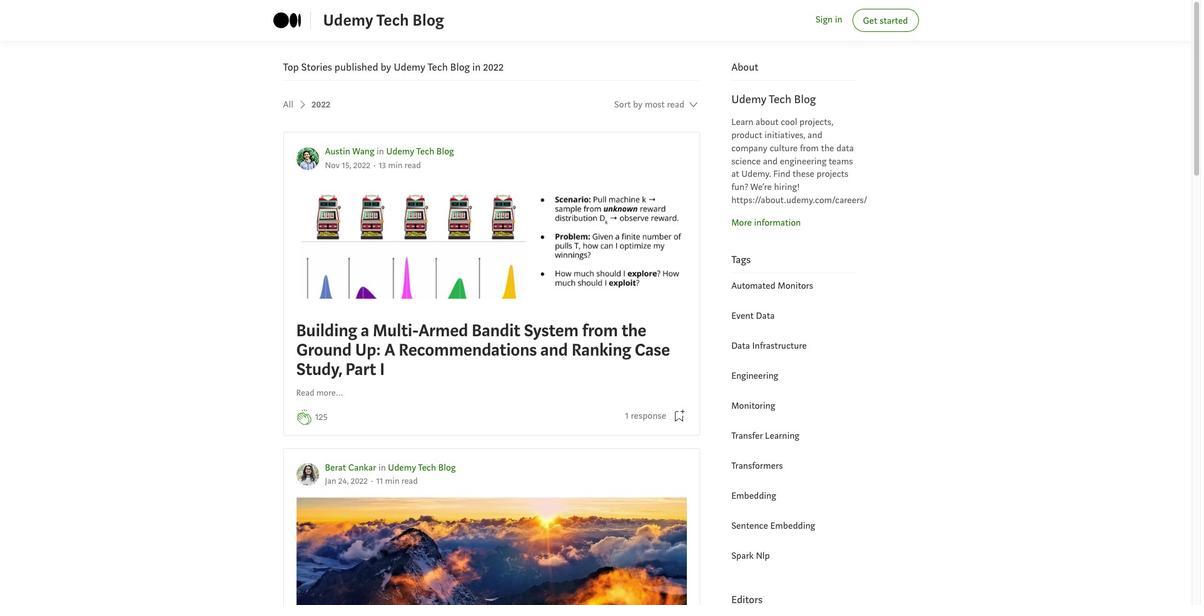 Task type: locate. For each thing, give the bounding box(es) containing it.
sort by most read button
[[614, 93, 700, 117]]

bandit
[[472, 320, 520, 342]]

udemy tech blog link up 11 min read image
[[388, 462, 456, 474]]

austin
[[325, 146, 350, 158]]

0 horizontal spatial by
[[381, 61, 391, 74]]

1 horizontal spatial from
[[800, 143, 819, 154]]

at
[[732, 169, 740, 180]]

company
[[732, 143, 768, 154]]

data down event
[[732, 340, 750, 352]]

from up engineering
[[800, 143, 819, 154]]

udemy tech blog link up 13 min read image
[[386, 146, 454, 158]]

data infrastructure link
[[732, 340, 807, 352]]

nov 15, 2022
[[325, 160, 370, 171]]

in inside "link"
[[835, 14, 843, 26]]

study,
[[296, 359, 342, 381]]

2 vertical spatial and
[[541, 339, 568, 362]]

1 vertical spatial from
[[582, 320, 618, 342]]

1 horizontal spatial by
[[633, 99, 643, 111]]

sign in
[[816, 14, 843, 26]]

125 button
[[315, 411, 328, 425]]

we're
[[751, 182, 772, 193]]

by
[[381, 61, 391, 74], [633, 99, 643, 111]]

0 horizontal spatial and
[[541, 339, 568, 362]]

berat cankar link
[[325, 462, 376, 474]]

1 vertical spatial the
[[622, 320, 647, 342]]

0 vertical spatial from
[[800, 143, 819, 154]]

blog
[[413, 10, 444, 31], [450, 61, 470, 74], [795, 92, 816, 107], [437, 146, 454, 158], [438, 462, 456, 474]]

fun?
[[732, 182, 749, 193]]

monitoring
[[732, 400, 776, 412]]

udemy right published
[[394, 61, 426, 74]]

https://about.udemy.com/careers/
[[732, 195, 868, 206]]

1 vertical spatial data
[[732, 340, 750, 352]]

infrastructure
[[753, 340, 807, 352]]

embedding link
[[732, 490, 777, 502]]

from
[[800, 143, 819, 154], [582, 320, 618, 342]]

more information
[[732, 217, 801, 229]]

learn about cool projects, product initiatives, and company culture from the data science and engineering teams at udemy. find these projects fun? we're hiring! https://about.udemy.com/careers/
[[732, 117, 868, 206]]

and inside 'building a multi-armed bandit system from the ground up: a recommendations and ranking case study, part i'
[[541, 339, 568, 362]]

1
[[625, 410, 629, 422]]

system
[[524, 320, 579, 342]]

go to the profile of austin wang image
[[296, 148, 319, 170]]

event data link
[[732, 310, 775, 322]]

nov 15, 2022 link
[[325, 160, 370, 171]]

and left "ranking"
[[541, 339, 568, 362]]

building
[[296, 320, 357, 342]]

by right published
[[381, 61, 391, 74]]

0 horizontal spatial the
[[622, 320, 647, 342]]

udemy tech blog
[[323, 10, 444, 31], [732, 92, 816, 107]]

24,
[[338, 476, 349, 487]]

engineering
[[732, 370, 779, 382]]

embedding down the transformers "link"
[[732, 490, 777, 502]]

0 horizontal spatial data
[[732, 340, 750, 352]]

in
[[835, 14, 843, 26], [473, 61, 481, 74], [377, 146, 384, 158], [379, 462, 386, 474]]

engineering
[[780, 156, 827, 167]]

read
[[667, 99, 685, 111]]

and
[[808, 130, 823, 141], [763, 156, 778, 167], [541, 339, 568, 362]]

udemy up 11 min read image
[[388, 462, 416, 474]]

data right event
[[756, 310, 775, 322]]

udemy tech blog link up top stories published by udemy tech blog in 2022
[[323, 8, 444, 33]]

data
[[837, 143, 854, 154]]

product
[[732, 130, 763, 141]]

0 horizontal spatial from
[[582, 320, 618, 342]]

1 vertical spatial udemy tech blog link
[[386, 146, 454, 158]]

most
[[645, 99, 665, 111]]

2022
[[483, 61, 504, 74], [312, 99, 331, 111], [353, 160, 370, 171], [351, 476, 368, 487]]

2 vertical spatial udemy tech blog link
[[388, 462, 456, 474]]

1 horizontal spatial and
[[763, 156, 778, 167]]

building a multi-armed bandit system from the ground up: a recommendations and ranking case study, part i link
[[296, 182, 687, 383]]

1 horizontal spatial udemy tech blog
[[732, 92, 816, 107]]

get started link
[[853, 9, 919, 32]]

udemy tech blog up top stories published by udemy tech blog in 2022
[[323, 10, 444, 31]]

1 vertical spatial and
[[763, 156, 778, 167]]

projects
[[817, 169, 849, 180]]

125
[[315, 411, 328, 423]]

read
[[296, 388, 314, 399]]

from right system
[[582, 320, 618, 342]]

started
[[880, 15, 908, 27]]

sentence
[[732, 521, 768, 532]]

1 horizontal spatial the
[[821, 143, 835, 154]]

transformers link
[[732, 460, 783, 472]]

a
[[385, 339, 395, 362]]

2022 link
[[312, 93, 331, 117]]

and down projects,
[[808, 130, 823, 141]]

learn
[[732, 117, 754, 128]]

go to the profile of berat cankar image
[[296, 464, 319, 486]]

13 min read image
[[379, 160, 421, 171]]

udemy.
[[742, 169, 771, 180]]

multi-
[[373, 320, 419, 342]]

by right "sort"
[[633, 99, 643, 111]]

udemy tech blog up about
[[732, 92, 816, 107]]

learning
[[765, 430, 800, 442]]

2 horizontal spatial and
[[808, 130, 823, 141]]

1 response
[[625, 410, 667, 422]]

udemy tech blog link
[[323, 8, 444, 33], [386, 146, 454, 158], [388, 462, 456, 474]]

a
[[361, 320, 369, 342]]

science
[[732, 156, 761, 167]]

read more…
[[296, 388, 344, 399]]

1 vertical spatial udemy tech blog
[[732, 92, 816, 107]]

embedding right sentence
[[771, 521, 816, 532]]

1 vertical spatial by
[[633, 99, 643, 111]]

about
[[756, 117, 779, 128]]

spark
[[732, 551, 754, 562]]

ground
[[296, 339, 352, 362]]

udemy tech blog link for cankar
[[388, 462, 456, 474]]

0 vertical spatial udemy tech blog
[[323, 10, 444, 31]]

0 vertical spatial and
[[808, 130, 823, 141]]

automated monitors
[[732, 280, 814, 292]]

and up find
[[763, 156, 778, 167]]

0 vertical spatial data
[[756, 310, 775, 322]]

data
[[756, 310, 775, 322], [732, 340, 750, 352]]

response
[[631, 410, 667, 422]]

get started
[[863, 15, 908, 27]]

0 vertical spatial the
[[821, 143, 835, 154]]



Task type: vqa. For each thing, say whether or not it's contained in the screenshot.
Berat Cankar link
yes



Task type: describe. For each thing, give the bounding box(es) containing it.
sentence embedding link
[[732, 521, 816, 532]]

hiring!
[[774, 182, 800, 193]]

udemy up 13 min read image
[[386, 146, 415, 158]]

read more… link
[[296, 387, 344, 400]]

event data
[[732, 310, 775, 322]]

sign
[[816, 14, 833, 26]]

cankar
[[348, 462, 376, 474]]

https://about.udemy.com/careers/ link
[[732, 195, 868, 206]]

top
[[283, 61, 299, 74]]

austin wang in udemy tech blog
[[325, 146, 454, 158]]

automated
[[732, 280, 776, 292]]

0 horizontal spatial udemy tech blog
[[323, 10, 444, 31]]

berat
[[325, 462, 346, 474]]

jan
[[325, 476, 336, 487]]

teams
[[829, 156, 853, 167]]

initiatives,
[[765, 130, 806, 141]]

building a multi-armed bandit system from the ground up: a recommendations and ranking case study, part i
[[296, 320, 670, 381]]

from inside learn about cool projects, product initiatives, and company culture from the data science and engineering teams at udemy. find these projects fun? we're hiring! https://about.udemy.com/careers/
[[800, 143, 819, 154]]

jan 24, 2022
[[325, 476, 368, 487]]

udemy tech blog link for wang
[[386, 146, 454, 158]]

spark nlp link
[[732, 551, 770, 562]]

transfer learning
[[732, 430, 800, 442]]

projects,
[[800, 117, 834, 128]]

0 vertical spatial embedding
[[732, 490, 777, 502]]

by inside button
[[633, 99, 643, 111]]

berat cankar in udemy tech blog
[[325, 462, 456, 474]]

transformers
[[732, 460, 783, 472]]

1 response link
[[625, 410, 667, 424]]

sentence embedding
[[732, 521, 816, 532]]

0 vertical spatial udemy tech blog link
[[323, 8, 444, 33]]

information
[[754, 217, 801, 229]]

from inside 'building a multi-armed bandit system from the ground up: a recommendations and ranking case study, part i'
[[582, 320, 618, 342]]

monitors
[[778, 280, 814, 292]]

spark nlp
[[732, 551, 770, 562]]

data infrastructure
[[732, 340, 807, 352]]

0 vertical spatial by
[[381, 61, 391, 74]]

jan 24, 2022 link
[[325, 476, 368, 487]]

11 min read image
[[376, 476, 418, 487]]

all link
[[283, 93, 309, 117]]

more
[[732, 217, 752, 229]]

more information link
[[732, 217, 801, 229]]

sort by most read
[[614, 99, 685, 111]]

monitoring link
[[732, 400, 776, 412]]

nlp
[[756, 551, 770, 562]]

sort
[[614, 99, 631, 111]]

get
[[863, 15, 878, 27]]

udemy up learn
[[732, 92, 767, 107]]

sign in link
[[816, 13, 843, 27]]

austin wang link
[[325, 146, 375, 158]]

ranking
[[572, 339, 631, 362]]

up:
[[355, 339, 381, 362]]

nov
[[325, 160, 340, 171]]

the inside 'building a multi-armed bandit system from the ground up: a recommendations and ranking case study, part i'
[[622, 320, 647, 342]]

top stories published by udemy tech blog in 2022
[[283, 61, 504, 74]]

1 horizontal spatial data
[[756, 310, 775, 322]]

wang
[[352, 146, 375, 158]]

the inside learn about cool projects, product initiatives, and company culture from the data science and engineering teams at udemy. find these projects fun? we're hiring! https://about.udemy.com/careers/
[[821, 143, 835, 154]]

event
[[732, 310, 754, 322]]

engineering link
[[732, 370, 779, 382]]

cool
[[781, 117, 798, 128]]

more…
[[317, 388, 344, 399]]

published
[[335, 61, 378, 74]]

15,
[[342, 160, 351, 171]]

udemy up published
[[323, 10, 374, 31]]

automated monitors link
[[732, 280, 814, 292]]

culture
[[770, 143, 798, 154]]

armed
[[419, 320, 468, 342]]

about
[[732, 61, 759, 74]]

1 vertical spatial embedding
[[771, 521, 816, 532]]

part i
[[346, 359, 385, 381]]

tags
[[732, 253, 751, 266]]

transfer learning link
[[732, 430, 800, 442]]

recommendations
[[399, 339, 537, 362]]

case
[[635, 339, 670, 362]]

stories
[[301, 61, 332, 74]]

all
[[283, 99, 294, 111]]



